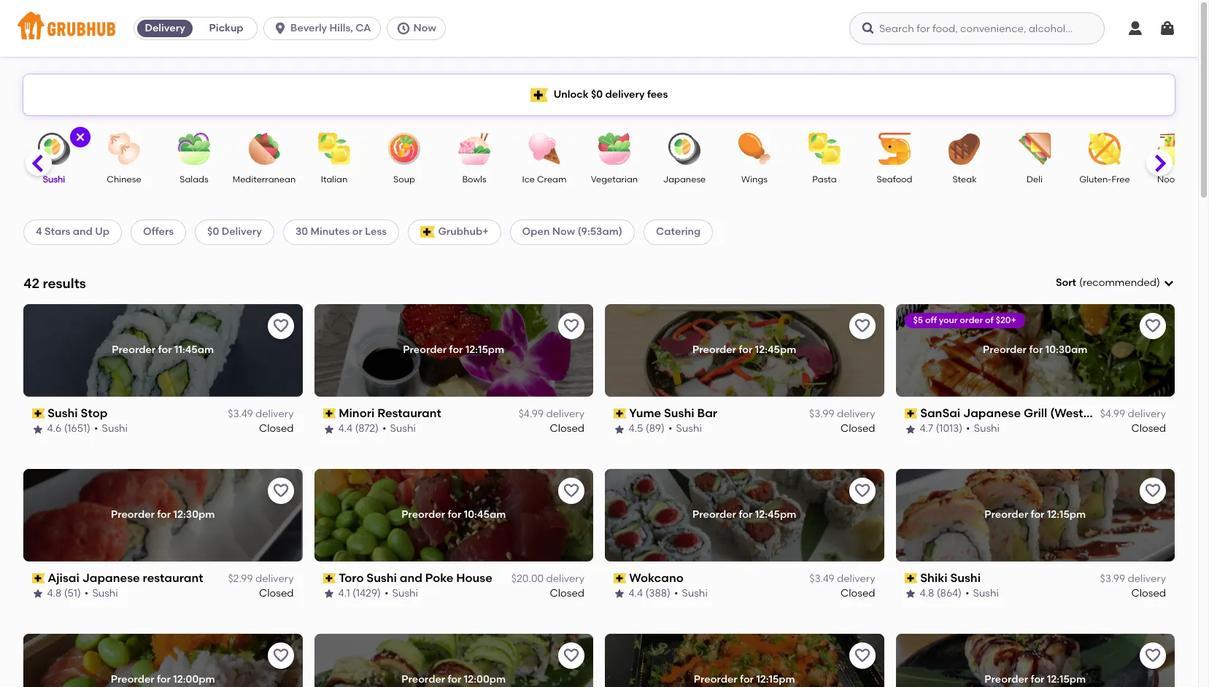 Task type: vqa. For each thing, say whether or not it's contained in the screenshot.


Task type: locate. For each thing, give the bounding box(es) containing it.
12:00pm
[[173, 674, 215, 686], [464, 674, 506, 686]]

main navigation navigation
[[0, 0, 1199, 57]]

1 horizontal spatial japanese
[[664, 175, 706, 185]]

sushi right (864)
[[974, 588, 1000, 600]]

$5
[[914, 315, 924, 326]]

preorder for 12:00pm
[[111, 674, 215, 686], [402, 674, 506, 686]]

subscription pass image left ajisai
[[32, 574, 45, 584]]

1 horizontal spatial preorder for 12:00pm
[[402, 674, 506, 686]]

2 preorder for 12:00pm from the left
[[402, 674, 506, 686]]

1 vertical spatial grubhub plus flag logo image
[[421, 227, 435, 238]]

delivery for sushi stop
[[256, 408, 294, 421]]

1 vertical spatial 12:45pm
[[756, 509, 797, 521]]

$3.49 for sushi stop
[[228, 408, 253, 421]]

• for sansai japanese grill (westwood)
[[967, 423, 971, 435]]

• sushi for toro sushi and poke house
[[385, 588, 418, 600]]

0 horizontal spatial 4.8
[[47, 588, 62, 600]]

$3.49 for wokcano
[[810, 573, 835, 586]]

grubhub plus flag logo image left grubhub+
[[421, 227, 435, 238]]

$3.49 delivery for wokcano
[[810, 573, 876, 586]]

1 horizontal spatial $3.99 delivery
[[1101, 573, 1167, 586]]

$4.99 delivery
[[519, 408, 585, 421], [1101, 408, 1167, 421]]

star icon image down subscription pass icon
[[905, 589, 917, 601]]

4.8
[[47, 588, 62, 600], [920, 588, 935, 600]]

0 vertical spatial grubhub plus flag logo image
[[531, 88, 548, 102]]

• for yume sushi bar
[[669, 423, 673, 435]]

2 4.8 from the left
[[920, 588, 935, 600]]

mediterranean image
[[239, 133, 290, 165]]

sushi down stop
[[102, 423, 128, 435]]

delivery down mediterranean
[[222, 226, 262, 238]]

star icon image for yume sushi bar
[[614, 424, 626, 436]]

0 horizontal spatial $3.99
[[810, 408, 835, 421]]

1 4.8 from the left
[[47, 588, 62, 600]]

• sushi down toro sushi and poke house
[[385, 588, 418, 600]]

1 12:45pm from the top
[[756, 344, 797, 356]]

stop
[[81, 407, 108, 420]]

0 horizontal spatial japanese
[[83, 571, 140, 585]]

4.6 (1651)
[[47, 423, 91, 435]]

2 preorder for 12:45pm from the top
[[693, 509, 797, 521]]

save this restaurant image for sushi stop
[[272, 317, 290, 335]]

save this restaurant image
[[854, 317, 871, 335], [1145, 317, 1162, 335], [272, 482, 290, 500], [854, 482, 871, 500], [1145, 482, 1162, 500], [272, 647, 290, 665], [563, 647, 581, 665], [854, 647, 871, 665], [1145, 647, 1162, 665]]

italian image
[[309, 133, 360, 165]]

japanese image
[[659, 133, 710, 165]]

0 horizontal spatial preorder for 12:00pm
[[111, 674, 215, 686]]

closed
[[259, 423, 294, 435], [550, 423, 585, 435], [841, 423, 876, 435], [1132, 423, 1167, 435], [259, 588, 294, 600], [550, 588, 585, 600], [841, 588, 876, 600], [1132, 588, 1167, 600]]

ajisai
[[48, 571, 80, 585]]

0 horizontal spatial delivery
[[145, 22, 185, 34]]

restaurant
[[143, 571, 204, 585]]

(89)
[[646, 423, 666, 435]]

for
[[158, 344, 172, 356], [449, 344, 463, 356], [739, 344, 753, 356], [1030, 344, 1044, 356], [157, 509, 171, 521], [448, 509, 462, 521], [739, 509, 753, 521], [1031, 509, 1045, 521], [157, 674, 171, 686], [448, 674, 462, 686], [740, 674, 754, 686], [1031, 674, 1045, 686]]

$3.99 delivery
[[810, 408, 876, 421], [1101, 573, 1167, 586]]

0 horizontal spatial svg image
[[273, 21, 288, 36]]

• sushi for wokcano
[[675, 588, 709, 600]]

4.8 left (51)
[[47, 588, 62, 600]]

yume
[[630, 407, 662, 420]]

None field
[[1057, 276, 1176, 291]]

• sushi right (388)
[[675, 588, 709, 600]]

1 horizontal spatial $4.99 delivery
[[1101, 408, 1167, 421]]

12:45pm for wokcano
[[756, 509, 797, 521]]

gluten free image
[[1080, 133, 1131, 165]]

house
[[457, 571, 493, 585]]

closed for sushi stop
[[259, 423, 294, 435]]

0 vertical spatial $3.99
[[810, 408, 835, 421]]

grubhub plus flag logo image
[[531, 88, 548, 102], [421, 227, 435, 238]]

1 horizontal spatial $0
[[591, 88, 603, 101]]

noodles
[[1158, 175, 1193, 185]]

$3.49 delivery for sushi stop
[[228, 408, 294, 421]]

1 vertical spatial $3.49 delivery
[[810, 573, 876, 586]]

grubhub plus flag logo image for grubhub+
[[421, 227, 435, 238]]

star icon image left the "4.4 (872)"
[[323, 424, 335, 436]]

delivery left pickup
[[145, 22, 185, 34]]

0 horizontal spatial $3.49 delivery
[[228, 408, 294, 421]]

Search for food, convenience, alcohol... search field
[[850, 12, 1106, 45]]

1 horizontal spatial 4.4
[[629, 588, 644, 600]]

• right (1429)
[[385, 588, 389, 600]]

star icon image for toro sushi and poke house
[[323, 589, 335, 601]]

• right (89)
[[669, 423, 673, 435]]

subscription pass image left "sansai" at the bottom right
[[905, 409, 918, 419]]

0 vertical spatial 4.4
[[338, 423, 353, 435]]

• right (51)
[[85, 588, 89, 600]]

$3.99
[[810, 408, 835, 421], [1101, 573, 1126, 586]]

and left up
[[73, 226, 93, 238]]

0 horizontal spatial and
[[73, 226, 93, 238]]

0 horizontal spatial grubhub plus flag logo image
[[421, 227, 435, 238]]

12:15pm
[[466, 344, 505, 356], [1048, 509, 1087, 521], [757, 674, 796, 686], [1048, 674, 1087, 686]]

1 horizontal spatial 4.8
[[920, 588, 935, 600]]

delivery for sansai japanese grill (westwood)
[[1128, 408, 1167, 421]]

42
[[23, 275, 39, 292]]

sushi up (864)
[[951, 571, 981, 585]]

• sushi right (1013) in the bottom of the page
[[967, 423, 1000, 435]]

12:45pm
[[756, 344, 797, 356], [756, 509, 797, 521]]

1 horizontal spatial grubhub plus flag logo image
[[531, 88, 548, 102]]

japanese right ajisai
[[83, 571, 140, 585]]

$2.99
[[228, 573, 253, 586]]

• sushi down stop
[[95, 423, 128, 435]]

bar
[[698, 407, 718, 420]]

now right open
[[553, 226, 575, 238]]

4.6
[[47, 423, 62, 435]]

italian
[[321, 175, 348, 185]]

(
[[1080, 277, 1084, 289]]

$4.99 for minori restaurant
[[519, 408, 544, 421]]

salads image
[[169, 133, 220, 165]]

4.8 for ajisai japanese restaurant
[[47, 588, 62, 600]]

1 horizontal spatial $3.99
[[1101, 573, 1126, 586]]

preorder for 12:30pm
[[111, 509, 215, 521]]

• for minori restaurant
[[383, 423, 387, 435]]

preorder for 12:45pm for yume sushi bar
[[693, 344, 797, 356]]

subscription pass image for sushi
[[32, 409, 45, 419]]

4.4 for wokcano
[[629, 588, 644, 600]]

0 vertical spatial $3.49 delivery
[[228, 408, 294, 421]]

4.8 (864)
[[920, 588, 962, 600]]

•
[[95, 423, 99, 435], [383, 423, 387, 435], [669, 423, 673, 435], [967, 423, 971, 435], [85, 588, 89, 600], [385, 588, 389, 600], [675, 588, 679, 600], [966, 588, 970, 600]]

0 horizontal spatial $4.99
[[519, 408, 544, 421]]

offers
[[143, 226, 174, 238]]

• down minori restaurant
[[383, 423, 387, 435]]

4.8 down shiki
[[920, 588, 935, 600]]

• for wokcano
[[675, 588, 679, 600]]

delivery for minori restaurant
[[547, 408, 585, 421]]

gluten-free
[[1080, 175, 1131, 185]]

and left poke
[[400, 571, 423, 585]]

0 vertical spatial 12:45pm
[[756, 344, 797, 356]]

deli image
[[1010, 133, 1061, 165]]

4.8 for shiki sushi
[[920, 588, 935, 600]]

star icon image left the "4.6"
[[32, 424, 44, 436]]

soup
[[394, 175, 415, 185]]

0 vertical spatial $3.49
[[228, 408, 253, 421]]

0 horizontal spatial 4.4
[[338, 423, 353, 435]]

• sushi down yume sushi bar
[[669, 423, 703, 435]]

unlock $0 delivery fees
[[554, 88, 668, 101]]

4.8 (51)
[[47, 588, 81, 600]]

0 vertical spatial $0
[[591, 88, 603, 101]]

(388)
[[646, 588, 671, 600]]

sushi
[[43, 175, 65, 185], [48, 407, 78, 420], [665, 407, 695, 420], [102, 423, 128, 435], [390, 423, 416, 435], [677, 423, 703, 435], [975, 423, 1000, 435], [367, 571, 397, 585], [951, 571, 981, 585], [93, 588, 118, 600], [393, 588, 418, 600], [683, 588, 709, 600], [974, 588, 1000, 600]]

1 horizontal spatial $3.49 delivery
[[810, 573, 876, 586]]

subscription pass image left minori
[[323, 409, 336, 419]]

1 preorder for 12:45pm from the top
[[693, 344, 797, 356]]

2 $4.99 delivery from the left
[[1101, 408, 1167, 421]]

1 $4.99 delivery from the left
[[519, 408, 585, 421]]

subscription pass image for yume
[[614, 409, 627, 419]]

1 horizontal spatial 12:00pm
[[464, 674, 506, 686]]

0 horizontal spatial $4.99 delivery
[[519, 408, 585, 421]]

• right (388)
[[675, 588, 679, 600]]

delivery button
[[134, 17, 196, 40]]

1 vertical spatial preorder for 12:45pm
[[693, 509, 797, 521]]

(51)
[[64, 588, 81, 600]]

save this restaurant button
[[268, 313, 294, 339], [559, 313, 585, 339], [850, 313, 876, 339], [1141, 313, 1167, 339], [268, 478, 294, 504], [559, 478, 585, 504], [850, 478, 876, 504], [1141, 478, 1167, 504], [268, 643, 294, 669], [559, 643, 585, 669], [850, 643, 876, 669], [1141, 643, 1167, 669]]

beverly
[[291, 22, 327, 34]]

1 horizontal spatial now
[[553, 226, 575, 238]]

0 horizontal spatial now
[[414, 22, 437, 34]]

closed for sansai japanese grill (westwood)
[[1132, 423, 1167, 435]]

$2.99 delivery
[[228, 573, 294, 586]]

1 vertical spatial $3.99
[[1101, 573, 1126, 586]]

pasta
[[813, 175, 837, 185]]

catering
[[656, 226, 701, 238]]

1 vertical spatial 4.4
[[629, 588, 644, 600]]

sort
[[1057, 277, 1077, 289]]

$0 right the unlock
[[591, 88, 603, 101]]

star icon image left 4.5
[[614, 424, 626, 436]]

0 horizontal spatial 12:00pm
[[173, 674, 215, 686]]

free
[[1112, 175, 1131, 185]]

star icon image left 4.7
[[905, 424, 917, 436]]

now button
[[387, 17, 452, 40]]

2 horizontal spatial japanese
[[964, 407, 1022, 420]]

now right the 'ca'
[[414, 22, 437, 34]]

• sushi for ajisai japanese restaurant
[[85, 588, 118, 600]]

star icon image left 4.4 (388)
[[614, 589, 626, 601]]

$3.99 for yume sushi bar
[[810, 408, 835, 421]]

delivery for ajisai japanese restaurant
[[256, 573, 294, 586]]

0 vertical spatial delivery
[[145, 22, 185, 34]]

1 horizontal spatial delivery
[[222, 226, 262, 238]]

cream
[[537, 175, 567, 185]]

4.4 left (388)
[[629, 588, 644, 600]]

restaurant
[[378, 407, 442, 420]]

minori
[[339, 407, 375, 420]]

star icon image for wokcano
[[614, 589, 626, 601]]

• sushi for shiki sushi
[[966, 588, 1000, 600]]

$5 off your order of $20+
[[914, 315, 1017, 326]]

1 vertical spatial and
[[400, 571, 423, 585]]

seafood
[[877, 175, 913, 185]]

• sushi
[[95, 423, 128, 435], [383, 423, 416, 435], [669, 423, 703, 435], [967, 423, 1000, 435], [85, 588, 118, 600], [385, 588, 418, 600], [675, 588, 709, 600], [966, 588, 1000, 600]]

subscription pass image
[[32, 409, 45, 419], [323, 409, 336, 419], [614, 409, 627, 419], [905, 409, 918, 419], [32, 574, 45, 584], [323, 574, 336, 584], [614, 574, 627, 584]]

and for sushi
[[400, 571, 423, 585]]

subscription pass image for toro
[[323, 574, 336, 584]]

0 vertical spatial $3.99 delivery
[[810, 408, 876, 421]]

1 vertical spatial japanese
[[964, 407, 1022, 420]]

less
[[365, 226, 387, 238]]

0 vertical spatial and
[[73, 226, 93, 238]]

$0 right offers
[[207, 226, 219, 238]]

1 vertical spatial now
[[553, 226, 575, 238]]

minutes
[[311, 226, 350, 238]]

japanese down the japanese image
[[664, 175, 706, 185]]

4.7
[[920, 423, 934, 435]]

subscription pass image left sushi stop
[[32, 409, 45, 419]]

grubhub plus flag logo image for unlock $0 delivery fees
[[531, 88, 548, 102]]

subscription pass image left yume
[[614, 409, 627, 419]]

svg image
[[1127, 20, 1145, 37], [1160, 20, 1177, 37], [273, 21, 288, 36]]

grubhub plus flag logo image left the unlock
[[531, 88, 548, 102]]

1 vertical spatial delivery
[[222, 226, 262, 238]]

your
[[940, 315, 958, 326]]

0 horizontal spatial $3.99 delivery
[[810, 408, 876, 421]]

sushi down yume sushi bar
[[677, 423, 703, 435]]

0 vertical spatial now
[[414, 22, 437, 34]]

svg image
[[396, 21, 411, 36], [862, 21, 876, 36], [74, 131, 86, 143], [1164, 278, 1176, 289]]

1 $4.99 from the left
[[519, 408, 544, 421]]

$0
[[591, 88, 603, 101], [207, 226, 219, 238]]

0 horizontal spatial $3.49
[[228, 408, 253, 421]]

• right (1013) in the bottom of the page
[[967, 423, 971, 435]]

vegetarian
[[591, 175, 638, 185]]

wings
[[742, 175, 768, 185]]

star icon image left the 4.8 (51)
[[32, 589, 44, 601]]

salads
[[180, 175, 209, 185]]

4.4 (388)
[[629, 588, 671, 600]]

1 horizontal spatial $3.49
[[810, 573, 835, 586]]

1 horizontal spatial and
[[400, 571, 423, 585]]

2 vertical spatial japanese
[[83, 571, 140, 585]]

japanese left grill
[[964, 407, 1022, 420]]

1 vertical spatial $3.49
[[810, 573, 835, 586]]

pasta image
[[800, 133, 851, 165]]

minori restaurant
[[339, 407, 442, 420]]

• right (864)
[[966, 588, 970, 600]]

bowls
[[462, 175, 487, 185]]

1 horizontal spatial $4.99
[[1101, 408, 1126, 421]]

or
[[353, 226, 363, 238]]

delivery for shiki sushi
[[1128, 573, 1167, 586]]

sansai
[[921, 407, 961, 420]]

• sushi down ajisai japanese restaurant
[[85, 588, 118, 600]]

2 $4.99 from the left
[[1101, 408, 1126, 421]]

subscription pass image left toro in the bottom left of the page
[[323, 574, 336, 584]]

• for sushi stop
[[95, 423, 99, 435]]

• sushi right (864)
[[966, 588, 1000, 600]]

• sushi for yume sushi bar
[[669, 423, 703, 435]]

• sushi down minori restaurant
[[383, 423, 416, 435]]

star icon image for sushi stop
[[32, 424, 44, 436]]

results
[[43, 275, 86, 292]]

2 12:45pm from the top
[[756, 509, 797, 521]]

preorder
[[112, 344, 156, 356], [403, 344, 447, 356], [693, 344, 737, 356], [984, 344, 1027, 356], [111, 509, 155, 521], [402, 509, 445, 521], [693, 509, 737, 521], [985, 509, 1029, 521], [111, 674, 155, 686], [402, 674, 446, 686], [694, 674, 738, 686], [985, 674, 1029, 686]]

toro sushi and poke house
[[339, 571, 493, 585]]

0 vertical spatial preorder for 12:45pm
[[693, 344, 797, 356]]

0 horizontal spatial $0
[[207, 226, 219, 238]]

1 vertical spatial $3.99 delivery
[[1101, 573, 1167, 586]]

0 vertical spatial japanese
[[664, 175, 706, 185]]

star icon image for shiki sushi
[[905, 589, 917, 601]]

save this restaurant image
[[272, 317, 290, 335], [563, 317, 581, 335], [563, 482, 581, 500]]

delivery
[[145, 22, 185, 34], [222, 226, 262, 238]]

preorder for 12:45pm for wokcano
[[693, 509, 797, 521]]

fees
[[648, 88, 668, 101]]

• down stop
[[95, 423, 99, 435]]

delivery inside button
[[145, 22, 185, 34]]

svg image inside field
[[1164, 278, 1176, 289]]

save this restaurant image for minori restaurant
[[563, 317, 581, 335]]

sushi up (1429)
[[367, 571, 397, 585]]

4.4 down minori
[[338, 423, 353, 435]]

4.4 (872)
[[338, 423, 379, 435]]

star icon image left '4.1'
[[323, 589, 335, 601]]

star icon image
[[32, 424, 44, 436], [323, 424, 335, 436], [614, 424, 626, 436], [905, 424, 917, 436], [32, 589, 44, 601], [323, 589, 335, 601], [614, 589, 626, 601], [905, 589, 917, 601]]

up
[[95, 226, 110, 238]]



Task type: describe. For each thing, give the bounding box(es) containing it.
$20.00
[[512, 573, 544, 586]]

11:45am
[[174, 344, 214, 356]]

12:45pm for yume sushi bar
[[756, 344, 797, 356]]

4 stars and up
[[36, 226, 110, 238]]

unlock
[[554, 88, 589, 101]]

2 12:00pm from the left
[[464, 674, 506, 686]]

closed for toro sushi and poke house
[[550, 588, 585, 600]]

pickup button
[[196, 17, 257, 40]]

and for stars
[[73, 226, 93, 238]]

hills,
[[330, 22, 353, 34]]

sushi down restaurant
[[390, 423, 416, 435]]

4
[[36, 226, 42, 238]]

open now (9:53am)
[[523, 226, 623, 238]]

4.4 for minori restaurant
[[338, 423, 353, 435]]

$4.99 for sansai japanese grill (westwood)
[[1101, 408, 1126, 421]]

sushi up 4.6 (1651)
[[48, 407, 78, 420]]

1 horizontal spatial svg image
[[1127, 20, 1145, 37]]

ca
[[356, 22, 371, 34]]

chinese image
[[99, 133, 150, 165]]

$3.99 for shiki sushi
[[1101, 573, 1126, 586]]

)
[[1157, 277, 1161, 289]]

beverly hills, ca
[[291, 22, 371, 34]]

recommended
[[1084, 277, 1157, 289]]

ice cream
[[522, 175, 567, 185]]

closed for wokcano
[[841, 588, 876, 600]]

sushi down ajisai japanese restaurant
[[93, 588, 118, 600]]

42 results
[[23, 275, 86, 292]]

4.1
[[338, 588, 350, 600]]

seafood image
[[870, 133, 921, 165]]

preorder for 11:45am
[[112, 344, 214, 356]]

preorder for 10:45am
[[402, 509, 506, 521]]

deli
[[1027, 175, 1043, 185]]

sushi right (388)
[[683, 588, 709, 600]]

1 vertical spatial $0
[[207, 226, 219, 238]]

star icon image for ajisai japanese restaurant
[[32, 589, 44, 601]]

save this restaurant image for toro sushi and poke house
[[563, 482, 581, 500]]

vegetarian image
[[589, 133, 640, 165]]

sushi down toro sushi and poke house
[[393, 588, 418, 600]]

ajisai japanese restaurant
[[48, 571, 204, 585]]

off
[[926, 315, 937, 326]]

sansai japanese grill (westwood)
[[921, 407, 1120, 420]]

4.7 (1013)
[[920, 423, 963, 435]]

(1429)
[[353, 588, 381, 600]]

svg image inside now button
[[396, 21, 411, 36]]

shiki
[[921, 571, 948, 585]]

delivery for yume sushi bar
[[837, 408, 876, 421]]

• for ajisai japanese restaurant
[[85, 588, 89, 600]]

$20.00 delivery
[[512, 573, 585, 586]]

10:30am
[[1046, 344, 1088, 356]]

shiki sushi
[[921, 571, 981, 585]]

• for shiki sushi
[[966, 588, 970, 600]]

sushi down sansai japanese grill (westwood)
[[975, 423, 1000, 435]]

$20+
[[996, 315, 1017, 326]]

steak
[[953, 175, 977, 185]]

wings image
[[729, 133, 781, 165]]

$3.99 delivery for yume sushi bar
[[810, 408, 876, 421]]

sushi left bar
[[665, 407, 695, 420]]

ice
[[522, 175, 535, 185]]

pickup
[[209, 22, 244, 34]]

• sushi for minori restaurant
[[383, 423, 416, 435]]

toro
[[339, 571, 364, 585]]

delivery for wokcano
[[837, 573, 876, 586]]

sushi image
[[28, 133, 80, 165]]

• for toro sushi and poke house
[[385, 588, 389, 600]]

(1013)
[[936, 423, 963, 435]]

japanese for sansai japanese grill (westwood)
[[964, 407, 1022, 420]]

(872)
[[355, 423, 379, 435]]

open
[[523, 226, 550, 238]]

sushi stop
[[48, 407, 108, 420]]

closed for minori restaurant
[[550, 423, 585, 435]]

(westwood)
[[1051, 407, 1120, 420]]

japanese for ajisai japanese restaurant
[[83, 571, 140, 585]]

1 12:00pm from the left
[[173, 674, 215, 686]]

• sushi for sushi stop
[[95, 423, 128, 435]]

star icon image for minori restaurant
[[323, 424, 335, 436]]

delivery for toro sushi and poke house
[[547, 573, 585, 586]]

subscription pass image for ajisai
[[32, 574, 45, 584]]

steak image
[[940, 133, 991, 165]]

chinese
[[107, 175, 141, 185]]

poke
[[425, 571, 454, 585]]

4.1 (1429)
[[338, 588, 381, 600]]

gluten-
[[1080, 175, 1112, 185]]

(864)
[[937, 588, 962, 600]]

order
[[960, 315, 984, 326]]

subscription pass image for sansai
[[905, 409, 918, 419]]

subscription pass image for minori
[[323, 409, 336, 419]]

$0 delivery
[[207, 226, 262, 238]]

4.5
[[629, 423, 644, 435]]

• sushi for sansai japanese grill (westwood)
[[967, 423, 1000, 435]]

star icon image for sansai japanese grill (westwood)
[[905, 424, 917, 436]]

(1651)
[[64, 423, 91, 435]]

sushi down sushi image
[[43, 175, 65, 185]]

2 horizontal spatial svg image
[[1160, 20, 1177, 37]]

$4.99 delivery for minori restaurant
[[519, 408, 585, 421]]

closed for yume sushi bar
[[841, 423, 876, 435]]

soup image
[[379, 133, 430, 165]]

30
[[296, 226, 308, 238]]

svg image inside beverly hills, ca button
[[273, 21, 288, 36]]

of
[[986, 315, 994, 326]]

yume sushi bar
[[630, 407, 718, 420]]

closed for shiki sushi
[[1132, 588, 1167, 600]]

12:30pm
[[173, 509, 215, 521]]

mediterranean
[[233, 175, 296, 185]]

noodles image
[[1150, 133, 1201, 165]]

grill
[[1024, 407, 1048, 420]]

30 minutes or less
[[296, 226, 387, 238]]

ice cream image
[[519, 133, 570, 165]]

4.5 (89)
[[629, 423, 666, 435]]

$4.99 delivery for sansai japanese grill (westwood)
[[1101, 408, 1167, 421]]

wokcano
[[630, 571, 684, 585]]

subscription pass image
[[905, 574, 918, 584]]

sort ( recommended )
[[1057, 277, 1161, 289]]

$3.99 delivery for shiki sushi
[[1101, 573, 1167, 586]]

1 preorder for 12:00pm from the left
[[111, 674, 215, 686]]

bowls image
[[449, 133, 500, 165]]

preorder for 10:30am
[[984, 344, 1088, 356]]

none field containing sort
[[1057, 276, 1176, 291]]

closed for ajisai japanese restaurant
[[259, 588, 294, 600]]

now inside button
[[414, 22, 437, 34]]

(9:53am)
[[578, 226, 623, 238]]

grubhub+
[[438, 226, 489, 238]]

subscription pass image left wokcano
[[614, 574, 627, 584]]



